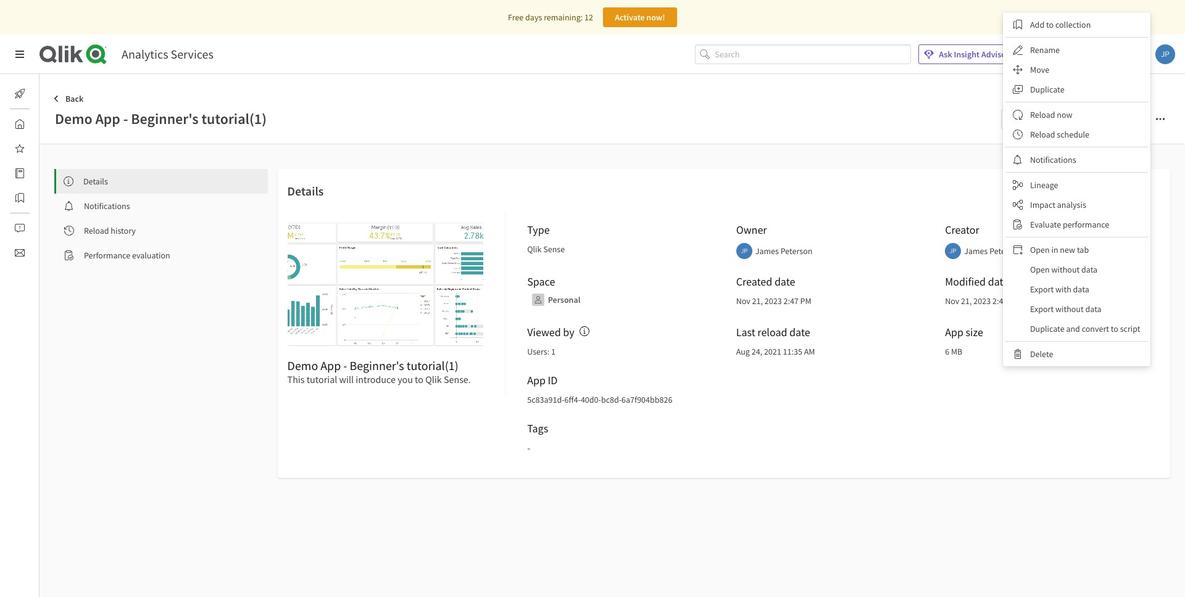 Task type: locate. For each thing, give the bounding box(es) containing it.
last
[[737, 325, 756, 340]]

1 horizontal spatial nov 21, 2023 2:47 pm
[[946, 296, 1021, 307]]

app right the this
[[321, 358, 341, 374]]

in
[[1052, 245, 1059, 256]]

1 2023 from the left
[[765, 296, 782, 307]]

reload inside reload history link
[[84, 225, 109, 237]]

1 horizontal spatial 2:47
[[993, 296, 1008, 307]]

0 horizontal spatial james
[[756, 246, 779, 257]]

1 vertical spatial impact
[[1031, 199, 1056, 211]]

without down new
[[1052, 264, 1080, 275]]

data up the convert
[[1086, 304, 1102, 315]]

without for export
[[1056, 304, 1084, 315]]

1 horizontal spatial qlik
[[528, 244, 542, 255]]

qlik inside demo app - beginner's tutorial(1) this tutorial will introduce you to qlik sense.
[[426, 374, 442, 386]]

home image
[[15, 119, 25, 129]]

james peterson for owner
[[756, 246, 813, 257]]

free days remaining: 12
[[508, 12, 593, 23]]

james for creator
[[965, 246, 988, 257]]

1 vertical spatial duplicate
[[1031, 324, 1065, 335]]

- for demo app - beginner's tutorial(1) this tutorial will introduce you to qlik sense.
[[344, 358, 347, 374]]

pm
[[801, 296, 812, 307], [1010, 296, 1021, 307]]

james peterson up "modified date"
[[965, 246, 1022, 257]]

2 open from the top
[[1031, 264, 1050, 275]]

1 vertical spatial to
[[1111, 324, 1119, 335]]

impact analysis button up evaluate performance
[[1006, 195, 1148, 215]]

analytics services
[[122, 46, 214, 62]]

demo for demo app - beginner's tutorial(1) this tutorial will introduce you to qlik sense.
[[288, 358, 318, 374]]

home
[[40, 119, 61, 130]]

0 vertical spatial demo
[[55, 109, 92, 128]]

- for demo app - beginner's tutorial(1)
[[123, 109, 128, 128]]

1 vertical spatial tutorial(1)
[[407, 358, 459, 374]]

1 nov from the left
[[737, 296, 751, 307]]

0 horizontal spatial notifications
[[84, 201, 130, 212]]

notifications up reload history
[[84, 201, 130, 212]]

0 horizontal spatial 21,
[[753, 296, 763, 307]]

2023
[[765, 296, 782, 307], [974, 296, 991, 307]]

open
[[1031, 245, 1050, 256], [1031, 264, 1050, 275]]

demo down the back
[[55, 109, 92, 128]]

james peterson up created date
[[756, 246, 813, 257]]

export inside button
[[1031, 284, 1054, 295]]

data right with
[[1074, 284, 1090, 295]]

free
[[508, 12, 524, 23]]

schedule
[[1057, 129, 1090, 140]]

0 vertical spatial impact
[[1012, 113, 1038, 124]]

1 21, from the left
[[753, 296, 763, 307]]

1 vertical spatial analysis
[[1058, 199, 1087, 211]]

1 export from the top
[[1031, 284, 1054, 295]]

reload left history
[[84, 225, 109, 237]]

2 horizontal spatial to
[[1111, 324, 1119, 335]]

0 vertical spatial export
[[1031, 284, 1054, 295]]

export with data button
[[1006, 280, 1148, 300]]

2 peterson from the left
[[990, 246, 1022, 257]]

2:47 down created date
[[784, 296, 799, 307]]

data down tab
[[1082, 264, 1098, 275]]

2 21, from the left
[[962, 296, 972, 307]]

2:47 down "modified date"
[[993, 296, 1008, 307]]

qlik left sense.
[[426, 374, 442, 386]]

nov 21, 2023 2:47 pm
[[737, 296, 812, 307], [946, 296, 1021, 307]]

impact analysis
[[1012, 113, 1070, 124], [1031, 199, 1087, 211]]

without inside export without data button
[[1056, 304, 1084, 315]]

2 2023 from the left
[[974, 296, 991, 307]]

peterson
[[781, 246, 813, 257], [990, 246, 1022, 257]]

to left script
[[1111, 324, 1119, 335]]

reload left now
[[1031, 109, 1056, 120]]

0 horizontal spatial 2023
[[765, 296, 782, 307]]

open left the in
[[1031, 245, 1050, 256]]

impact
[[1012, 113, 1038, 124], [1031, 199, 1056, 211]]

21, down modified
[[962, 296, 972, 307]]

without for open
[[1052, 264, 1080, 275]]

0 horizontal spatial nov 21, 2023 2:47 pm
[[737, 296, 812, 307]]

this
[[288, 374, 305, 386]]

activate
[[615, 12, 645, 23]]

notifications link
[[54, 194, 268, 219]]

app left id
[[528, 374, 546, 388]]

impact analysis button
[[1002, 109, 1081, 129], [1006, 195, 1148, 215]]

alerts image
[[15, 224, 25, 233]]

0 horizontal spatial tutorial(1)
[[202, 109, 267, 128]]

0 vertical spatial tutorial(1)
[[202, 109, 267, 128]]

11:35
[[783, 346, 803, 358]]

tutorial(1) for demo app - beginner's tutorial(1)
[[202, 109, 267, 128]]

0 vertical spatial duplicate
[[1031, 84, 1065, 95]]

days
[[526, 12, 542, 23]]

1 nov 21, 2023 2:47 pm from the left
[[737, 296, 812, 307]]

app up 6 mb
[[946, 325, 964, 340]]

james right james peterson icon
[[756, 246, 779, 257]]

evaluate performance
[[1031, 219, 1110, 230]]

tab
[[1078, 245, 1089, 256]]

21, down created
[[753, 296, 763, 307]]

0 horizontal spatial qlik
[[426, 374, 442, 386]]

0 horizontal spatial pm
[[801, 296, 812, 307]]

catalog
[[40, 168, 67, 179]]

beginner's inside demo app - beginner's tutorial(1) this tutorial will introduce you to qlik sense.
[[350, 358, 404, 374]]

0 horizontal spatial 2:47
[[784, 296, 799, 307]]

duplicate inside button
[[1031, 324, 1065, 335]]

evaluate
[[1031, 219, 1062, 230]]

export for export with data
[[1031, 284, 1054, 295]]

impact down lineage
[[1031, 199, 1056, 211]]

0 horizontal spatial -
[[123, 109, 128, 128]]

pm for modified date
[[1010, 296, 1021, 307]]

2 vertical spatial reload
[[84, 225, 109, 237]]

notifications
[[1031, 154, 1077, 166], [84, 201, 130, 212]]

- inside tags -
[[528, 442, 531, 455]]

date right created
[[775, 275, 796, 289]]

export down export with data
[[1031, 304, 1054, 315]]

duplicate left and
[[1031, 324, 1065, 335]]

21, for created
[[753, 296, 763, 307]]

modified
[[946, 275, 986, 289]]

1 horizontal spatial demo
[[288, 358, 318, 374]]

to right you
[[415, 374, 424, 386]]

1 vertical spatial demo
[[288, 358, 318, 374]]

nov 21, 2023 2:47 pm for created
[[737, 296, 812, 307]]

export
[[1031, 284, 1054, 295], [1031, 304, 1054, 315]]

activate now! link
[[603, 7, 677, 27]]

2023 down "modified date"
[[974, 296, 991, 307]]

1 vertical spatial impact analysis button
[[1006, 195, 1148, 215]]

2 horizontal spatial -
[[528, 442, 531, 455]]

nov 21, 2023 2:47 pm down "modified date"
[[946, 296, 1021, 307]]

2 vertical spatial -
[[528, 442, 531, 455]]

2 vertical spatial data
[[1086, 304, 1102, 315]]

0 horizontal spatial demo
[[55, 109, 92, 128]]

data for export with data
[[1074, 284, 1090, 295]]

duplicate inside button
[[1031, 84, 1065, 95]]

open in new tab link
[[1006, 240, 1148, 260]]

convert
[[1082, 324, 1110, 335]]

james peterson image
[[946, 243, 962, 259]]

2023 for modified
[[974, 296, 991, 307]]

performance
[[1063, 219, 1110, 230]]

2:47 for modified date
[[993, 296, 1008, 307]]

nov for modified
[[946, 296, 960, 307]]

bc8d-
[[601, 395, 622, 406]]

1 vertical spatial open
[[1031, 264, 1050, 275]]

activate now!
[[615, 12, 666, 23]]

1 horizontal spatial -
[[344, 358, 347, 374]]

add to collection button
[[1006, 15, 1148, 35]]

app id
[[528, 374, 558, 388]]

duplicate down move
[[1031, 84, 1065, 95]]

1 horizontal spatial 2023
[[974, 296, 991, 307]]

tutorial
[[307, 374, 337, 386]]

viewed by
[[528, 325, 575, 340]]

app size
[[946, 325, 984, 340]]

0 horizontal spatial beginner's
[[131, 109, 199, 128]]

1 vertical spatial -
[[344, 358, 347, 374]]

analysis
[[1040, 113, 1070, 124], [1058, 199, 1087, 211]]

impact analysis inside menu
[[1031, 199, 1087, 211]]

app inside demo app - beginner's tutorial(1) this tutorial will introduce you to qlik sense.
[[321, 358, 341, 374]]

0 vertical spatial reload
[[1031, 109, 1056, 120]]

beginner's
[[131, 109, 199, 128], [350, 358, 404, 374]]

1 vertical spatial reload
[[1031, 129, 1056, 140]]

open down the open in new tab
[[1031, 264, 1050, 275]]

24,
[[752, 346, 763, 358]]

add
[[1031, 19, 1045, 30]]

ask insight advisor
[[939, 49, 1010, 60]]

1 horizontal spatial beginner's
[[350, 358, 404, 374]]

1 horizontal spatial tutorial(1)
[[407, 358, 459, 374]]

0 vertical spatial impact analysis
[[1012, 113, 1070, 124]]

performance
[[84, 250, 130, 261]]

0 vertical spatial open
[[1031, 245, 1050, 256]]

impact analysis button up reload schedule
[[1002, 109, 1081, 129]]

0 vertical spatial to
[[1047, 19, 1054, 30]]

1 vertical spatial without
[[1056, 304, 1084, 315]]

peterson for owner
[[781, 246, 813, 257]]

2 2:47 from the left
[[993, 296, 1008, 307]]

peterson up created date
[[781, 246, 813, 257]]

1 pm from the left
[[801, 296, 812, 307]]

1 peterson from the left
[[781, 246, 813, 257]]

sense
[[544, 244, 565, 255]]

2021
[[764, 346, 782, 358]]

nov 21, 2023 2:47 pm down created date
[[737, 296, 812, 307]]

0 vertical spatial beginner's
[[131, 109, 199, 128]]

you
[[398, 374, 413, 386]]

pm up last reload date
[[801, 296, 812, 307]]

0 horizontal spatial to
[[415, 374, 424, 386]]

open sidebar menu image
[[15, 49, 25, 59]]

1 james peterson from the left
[[756, 246, 813, 257]]

impact analysis up evaluate performance
[[1031, 199, 1087, 211]]

demo inside demo app - beginner's tutorial(1) this tutorial will introduce you to qlik sense.
[[288, 358, 318, 374]]

0 horizontal spatial peterson
[[781, 246, 813, 257]]

0 horizontal spatial james peterson
[[756, 246, 813, 257]]

without up and
[[1056, 304, 1084, 315]]

data inside button
[[1074, 284, 1090, 295]]

2:47
[[784, 296, 799, 307], [993, 296, 1008, 307]]

1 vertical spatial export
[[1031, 304, 1054, 315]]

reload for reload history
[[84, 225, 109, 237]]

evaluate performance button
[[1006, 215, 1148, 235]]

data for export without data
[[1086, 304, 1102, 315]]

export inside button
[[1031, 304, 1054, 315]]

demo for demo app - beginner's tutorial(1)
[[55, 109, 92, 128]]

insight
[[954, 49, 980, 60]]

0 vertical spatial -
[[123, 109, 128, 128]]

2 nov 21, 2023 2:47 pm from the left
[[946, 296, 1021, 307]]

notifications down reload schedule
[[1031, 154, 1077, 166]]

1 vertical spatial impact analysis
[[1031, 199, 1087, 211]]

will
[[339, 374, 354, 386]]

peterson for creator
[[990, 246, 1022, 257]]

nov down created
[[737, 296, 751, 307]]

menu
[[1004, 12, 1151, 367]]

2 export from the top
[[1031, 304, 1054, 315]]

2 duplicate from the top
[[1031, 324, 1065, 335]]

demo app - beginner's tutorial(1) button
[[54, 109, 992, 129], [54, 109, 992, 129]]

catalog image
[[15, 169, 25, 178]]

qlik left sense
[[528, 244, 542, 255]]

1 horizontal spatial nov
[[946, 296, 960, 307]]

2 james peterson from the left
[[965, 246, 1022, 257]]

without inside open without data link
[[1052, 264, 1080, 275]]

- inside demo app - beginner's tutorial(1) this tutorial will introduce you to qlik sense.
[[344, 358, 347, 374]]

21,
[[753, 296, 763, 307], [962, 296, 972, 307]]

reload history link
[[54, 219, 268, 243]]

space
[[528, 275, 555, 289]]

details
[[83, 176, 108, 187], [288, 183, 324, 199]]

data inside button
[[1086, 304, 1102, 315]]

0 vertical spatial notifications
[[1031, 154, 1077, 166]]

impact up reload schedule
[[1012, 113, 1038, 124]]

2 vertical spatial to
[[415, 374, 424, 386]]

1 horizontal spatial pm
[[1010, 296, 1021, 307]]

Search text field
[[715, 44, 912, 64]]

subscriptions image
[[15, 248, 25, 258]]

pm left export without data
[[1010, 296, 1021, 307]]

1 duplicate from the top
[[1031, 84, 1065, 95]]

analysis up evaluate performance
[[1058, 199, 1087, 211]]

1 vertical spatial notifications
[[84, 201, 130, 212]]

reload
[[1031, 109, 1056, 120], [1031, 129, 1056, 140], [84, 225, 109, 237]]

0 horizontal spatial nov
[[737, 296, 751, 307]]

demo
[[55, 109, 92, 128], [288, 358, 318, 374]]

nov 21, 2023 2:47 pm for modified
[[946, 296, 1021, 307]]

1 horizontal spatial james peterson
[[965, 246, 1022, 257]]

2 nov from the left
[[946, 296, 960, 307]]

impact analysis up reload schedule
[[1012, 113, 1070, 124]]

peterson up "modified date"
[[990, 246, 1022, 257]]

2 pm from the left
[[1010, 296, 1021, 307]]

1 horizontal spatial notifications
[[1031, 154, 1077, 166]]

0 vertical spatial data
[[1082, 264, 1098, 275]]

performance evaluation link
[[54, 243, 268, 268]]

to right the add
[[1047, 19, 1054, 30]]

james peterson
[[756, 246, 813, 257], [965, 246, 1022, 257]]

app
[[95, 109, 120, 128], [946, 325, 964, 340], [321, 358, 341, 374], [528, 374, 546, 388]]

reload inside 'button'
[[1031, 129, 1056, 140]]

beginner's for demo app - beginner's tutorial(1) this tutorial will introduce you to qlik sense.
[[350, 358, 404, 374]]

1 vertical spatial data
[[1074, 284, 1090, 295]]

1 horizontal spatial peterson
[[990, 246, 1022, 257]]

tutorial(1) inside demo app - beginner's tutorial(1) this tutorial will introduce you to qlik sense.
[[407, 358, 459, 374]]

1 vertical spatial beginner's
[[350, 358, 404, 374]]

demo left will
[[288, 358, 318, 374]]

james for owner
[[756, 246, 779, 257]]

date
[[775, 275, 796, 289], [988, 275, 1009, 289], [790, 325, 811, 340]]

1 horizontal spatial to
[[1047, 19, 1054, 30]]

1 horizontal spatial james
[[965, 246, 988, 257]]

analysis up reload schedule
[[1040, 113, 1070, 124]]

reload inside reload now button
[[1031, 109, 1056, 120]]

export left with
[[1031, 284, 1054, 295]]

nov down modified
[[946, 296, 960, 307]]

1 james from the left
[[756, 246, 779, 257]]

1 2:47 from the left
[[784, 296, 799, 307]]

now!
[[647, 12, 666, 23]]

james right james peterson image
[[965, 246, 988, 257]]

searchbar element
[[696, 44, 912, 64]]

0 vertical spatial without
[[1052, 264, 1080, 275]]

tutorial(1)
[[202, 109, 267, 128], [407, 358, 459, 374]]

date right modified
[[988, 275, 1009, 289]]

james
[[756, 246, 779, 257], [965, 246, 988, 257]]

data
[[1082, 264, 1098, 275], [1074, 284, 1090, 295], [1086, 304, 1102, 315]]

impact inside menu
[[1031, 199, 1056, 211]]

reload down reload now
[[1031, 129, 1056, 140]]

james peterson image
[[737, 243, 753, 259]]

2023 down created date
[[765, 296, 782, 307]]

rename button
[[1006, 40, 1148, 60]]

analytics services element
[[122, 46, 214, 62]]

1 vertical spatial qlik
[[426, 374, 442, 386]]

1 open from the top
[[1031, 245, 1050, 256]]

date up 11:35 on the bottom right of the page
[[790, 325, 811, 340]]

1 horizontal spatial 21,
[[962, 296, 972, 307]]

2 james from the left
[[965, 246, 988, 257]]



Task type: describe. For each thing, give the bounding box(es) containing it.
reload
[[758, 325, 788, 340]]

more actions image
[[1156, 114, 1166, 124]]

james peterson for creator
[[965, 246, 1022, 257]]

delete
[[1031, 349, 1054, 360]]

duplicate button
[[1006, 80, 1148, 99]]

move
[[1031, 64, 1050, 75]]

duplicate and convert to script
[[1031, 324, 1141, 335]]

created date
[[737, 275, 796, 289]]

2:47 for created date
[[784, 296, 799, 307]]

menu containing add to collection
[[1004, 12, 1151, 367]]

notifications button
[[1006, 150, 1148, 170]]

export without data
[[1031, 304, 1102, 315]]

qlik sense app image
[[288, 223, 484, 346]]

pm for created date
[[801, 296, 812, 307]]

getting started image
[[15, 89, 25, 99]]

lineage button
[[1006, 175, 1148, 195]]

advisor
[[982, 49, 1010, 60]]

mb
[[952, 346, 963, 358]]

0 vertical spatial analysis
[[1040, 113, 1070, 124]]

12
[[585, 12, 593, 23]]

open for open without data
[[1031, 264, 1050, 275]]

reload now button
[[1006, 105, 1148, 125]]

1 horizontal spatial details
[[288, 183, 324, 199]]

creator
[[946, 223, 980, 237]]

date for created date
[[775, 275, 796, 289]]

am
[[804, 346, 815, 358]]

aug
[[737, 346, 750, 358]]

6a7f904bb826
[[622, 395, 673, 406]]

demo app - beginner's tutorial(1)
[[55, 109, 267, 128]]

demo app - beginner's tutorial(1) this tutorial will introduce you to qlik sense.
[[288, 358, 471, 386]]

collection
[[1056, 19, 1091, 30]]

rename
[[1031, 44, 1060, 56]]

open without data link
[[1006, 260, 1148, 280]]

6
[[946, 346, 950, 358]]

2023 for created
[[765, 296, 782, 307]]

users:
[[528, 346, 550, 358]]

open in new tab
[[1031, 245, 1089, 256]]

home link
[[10, 114, 61, 134]]

impact analysis button inside menu
[[1006, 195, 1148, 215]]

personal
[[548, 295, 581, 306]]

app right home
[[95, 109, 120, 128]]

analytics
[[122, 46, 168, 62]]

services
[[171, 46, 214, 62]]

export for export without data
[[1031, 304, 1054, 315]]

5c83a91d-
[[528, 395, 565, 406]]

qlik sense
[[528, 244, 565, 255]]

data for open without data
[[1082, 264, 1098, 275]]

5c83a91d-6ff4-40d0-bc8d-6a7f904bb826
[[528, 395, 673, 406]]

created
[[737, 275, 773, 289]]

duplicate and convert to script button
[[1006, 319, 1148, 339]]

ask
[[939, 49, 953, 60]]

tags
[[528, 422, 549, 436]]

history
[[111, 225, 136, 237]]

tutorial(1) for demo app - beginner's tutorial(1) this tutorial will introduce you to qlik sense.
[[407, 358, 459, 374]]

reload history
[[84, 225, 136, 237]]

0 horizontal spatial details
[[83, 176, 108, 187]]

lineage
[[1031, 180, 1059, 191]]

6ff4-
[[565, 395, 581, 406]]

favorites image
[[15, 144, 25, 154]]

reload for reload now
[[1031, 109, 1056, 120]]

size
[[966, 325, 984, 340]]

delete button
[[1006, 345, 1148, 364]]

beginner's for demo app - beginner's tutorial(1)
[[131, 109, 199, 128]]

open without data
[[1031, 264, 1098, 275]]

duplicate for duplicate
[[1031, 84, 1065, 95]]

viewed
[[528, 325, 561, 340]]

export without data button
[[1006, 300, 1148, 319]]

reload for reload schedule
[[1031, 129, 1056, 140]]

0 vertical spatial impact analysis button
[[1002, 109, 1081, 129]]

to inside demo app - beginner's tutorial(1) this tutorial will introduce you to qlik sense.
[[415, 374, 424, 386]]

export with data
[[1031, 284, 1090, 295]]

modified date
[[946, 275, 1009, 289]]

type
[[528, 223, 550, 237]]

collections image
[[15, 193, 25, 203]]

last reload date
[[737, 325, 811, 340]]

21, for modified
[[962, 296, 972, 307]]

with
[[1056, 284, 1072, 295]]

performance evaluation
[[84, 250, 170, 261]]

script
[[1121, 324, 1141, 335]]

users: 1
[[528, 346, 556, 358]]

and
[[1067, 324, 1081, 335]]

personal button
[[528, 290, 583, 310]]

viewed by button
[[528, 325, 733, 340]]

reload now
[[1031, 109, 1073, 120]]

reload schedule button
[[1006, 125, 1148, 145]]

now
[[1057, 109, 1073, 120]]

analysis inside menu
[[1058, 199, 1087, 211]]

aug 24, 2021 11:35 am
[[737, 346, 815, 358]]

date for modified date
[[988, 275, 1009, 289]]

tags -
[[528, 422, 549, 455]]

details link
[[56, 169, 268, 194]]

nov for created
[[737, 296, 751, 307]]

duplicate for duplicate and convert to script
[[1031, 324, 1065, 335]]

navigation pane element
[[0, 79, 67, 268]]

ask insight advisor button
[[919, 44, 1015, 64]]

open for open in new tab
[[1031, 245, 1050, 256]]

notifications inside button
[[1031, 154, 1077, 166]]

sense.
[[444, 374, 471, 386]]

id
[[548, 374, 558, 388]]

back
[[65, 93, 84, 104]]

remaining:
[[544, 12, 583, 23]]

6 mb
[[946, 346, 963, 358]]

owner
[[737, 223, 767, 237]]

catalog link
[[10, 164, 67, 183]]

by
[[563, 325, 575, 340]]

40d0-
[[581, 395, 601, 406]]

back link
[[49, 89, 89, 109]]

0 vertical spatial qlik
[[528, 244, 542, 255]]

move button
[[1006, 60, 1148, 80]]



Task type: vqa. For each thing, say whether or not it's contained in the screenshot.


